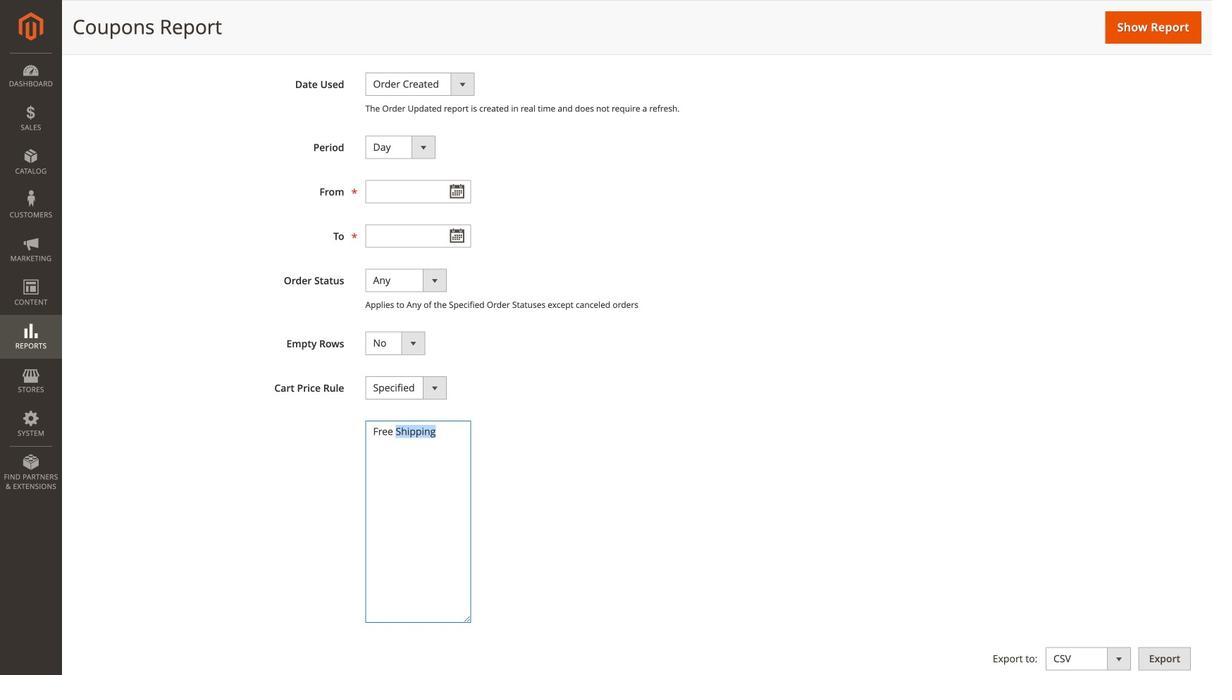 Task type: describe. For each thing, give the bounding box(es) containing it.
magento admin panel image
[[19, 12, 43, 41]]



Task type: locate. For each thing, give the bounding box(es) containing it.
menu bar
[[0, 53, 62, 499]]

None text field
[[366, 180, 471, 203], [366, 224, 471, 248], [366, 180, 471, 203], [366, 224, 471, 248]]



